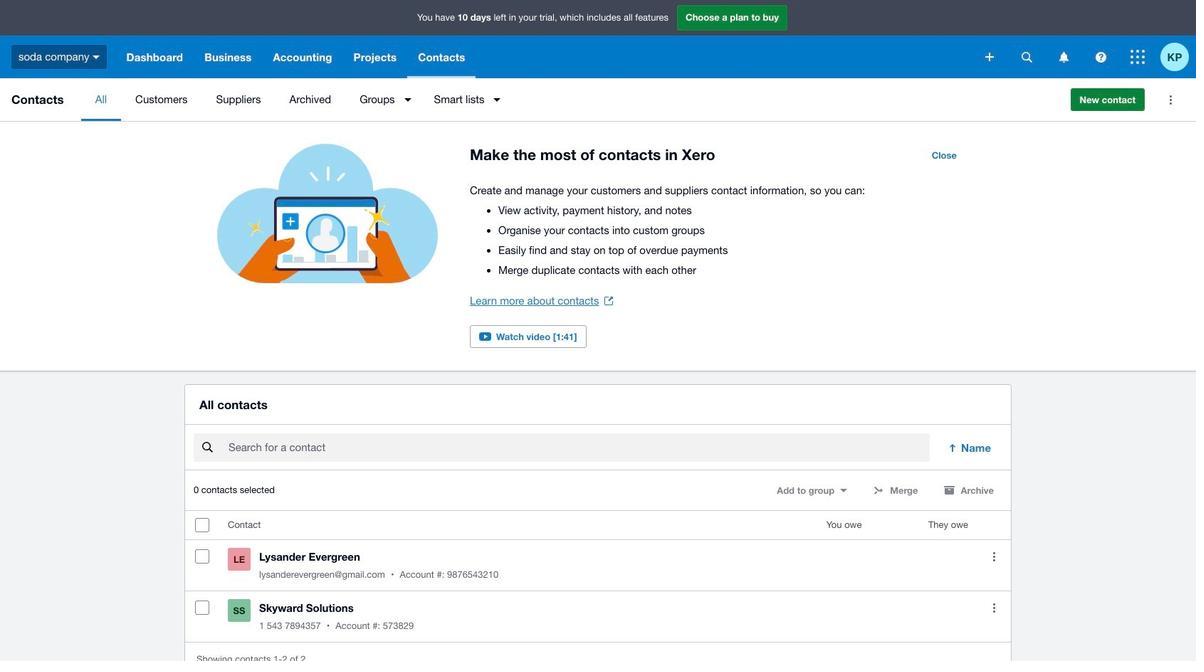 Task type: describe. For each thing, give the bounding box(es) containing it.
2 more row options image from the top
[[980, 594, 1008, 622]]

actions menu image
[[1156, 85, 1185, 114]]



Task type: vqa. For each thing, say whether or not it's contained in the screenshot.
Payment to the right
no



Task type: locate. For each thing, give the bounding box(es) containing it.
more row options image
[[980, 543, 1008, 571], [980, 594, 1008, 622]]

1 horizontal spatial svg image
[[1059, 52, 1068, 62]]

contact list table element
[[185, 511, 1011, 642]]

2 horizontal spatial svg image
[[1095, 52, 1106, 62]]

menu
[[81, 78, 1059, 121]]

0 horizontal spatial svg image
[[93, 55, 100, 59]]

2 horizontal spatial svg image
[[1131, 50, 1145, 64]]

1 more row options image from the top
[[980, 543, 1008, 571]]

banner
[[0, 0, 1196, 78]]

Search for a contact field
[[227, 434, 930, 462]]

svg image
[[1021, 52, 1032, 62], [1095, 52, 1106, 62], [93, 55, 100, 59]]

0 vertical spatial more row options image
[[980, 543, 1008, 571]]

1 vertical spatial more row options image
[[980, 594, 1008, 622]]

0 horizontal spatial svg image
[[985, 53, 994, 61]]

1 horizontal spatial svg image
[[1021, 52, 1032, 62]]

svg image
[[1131, 50, 1145, 64], [1059, 52, 1068, 62], [985, 53, 994, 61]]



